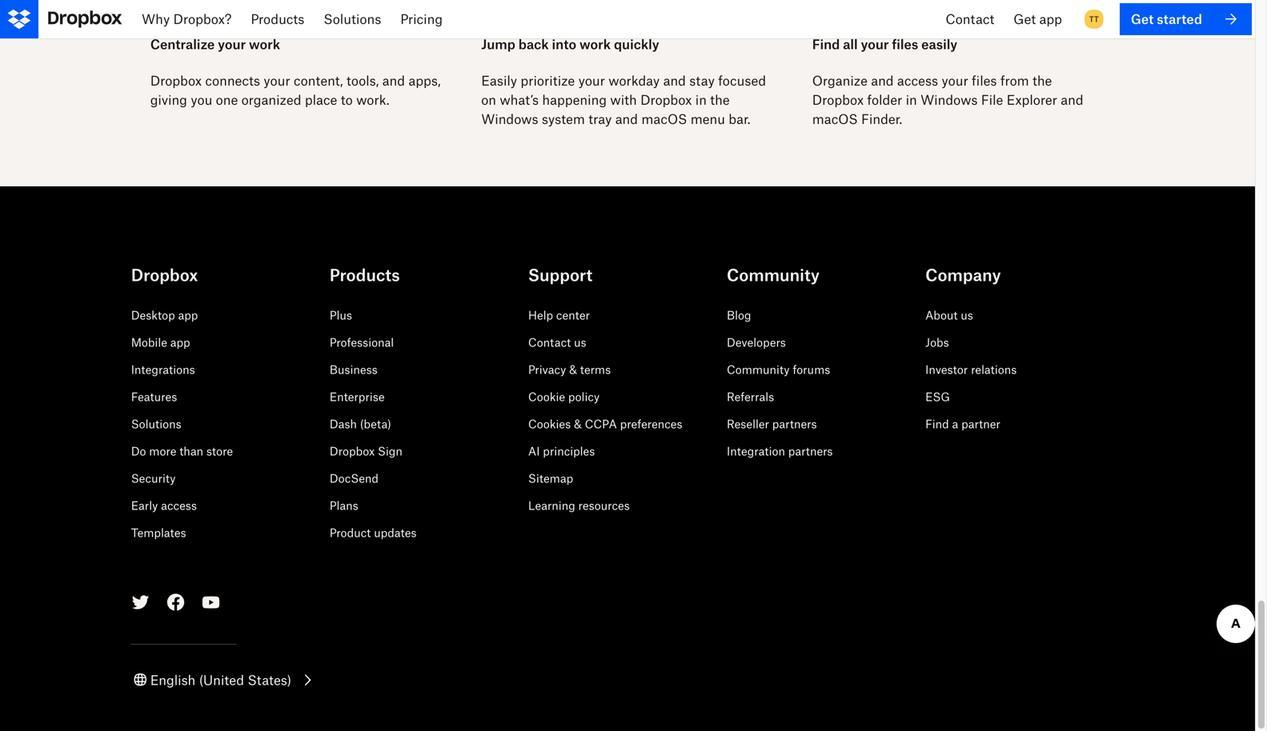 Task type: vqa. For each thing, say whether or not it's contained in the screenshot.
Docsend
yes



Task type: locate. For each thing, give the bounding box(es) containing it.
products up centralize your work
[[251, 11, 304, 27]]

dropbox inside dropbox connects your content, tools, and apps, giving you one organized place to work.
[[150, 73, 202, 89]]

0 horizontal spatial work
[[249, 36, 280, 52]]

1 horizontal spatial get
[[1131, 11, 1154, 27]]

0 vertical spatial &
[[569, 363, 577, 377]]

the up menu
[[710, 92, 730, 108]]

dropbox down organize
[[812, 92, 864, 108]]

community up blog
[[727, 265, 820, 285]]

dropbox up 'docsend' link on the left bottom of the page
[[330, 445, 375, 458]]

easily
[[921, 36, 957, 52]]

0 horizontal spatial in
[[695, 92, 707, 108]]

0 vertical spatial partners
[[772, 418, 817, 431]]

0 horizontal spatial access
[[161, 499, 197, 513]]

dropbox sign
[[330, 445, 402, 458]]

macos down organize
[[812, 111, 858, 127]]

and up the work.
[[382, 73, 405, 89]]

cookie policy link
[[528, 390, 600, 404]]

0 horizontal spatial contact
[[528, 336, 571, 349]]

1 horizontal spatial solutions
[[324, 11, 381, 27]]

in
[[695, 92, 707, 108], [906, 92, 917, 108]]

easily
[[481, 73, 517, 89]]

jobs
[[925, 336, 949, 349]]

your inside easily prioritize your workday and stay focused on what's happening with dropbox in the windows system tray and macos menu bar.
[[578, 73, 605, 89]]

0 horizontal spatial files
[[892, 36, 918, 52]]

1 macos from the left
[[641, 111, 687, 127]]

1 horizontal spatial products
[[330, 265, 400, 285]]

happening
[[542, 92, 607, 108]]

reseller
[[727, 418, 769, 431]]

dropbox for dropbox connects your content, tools, and apps, giving you one organized place to work.
[[150, 73, 202, 89]]

dropbox for dropbox sign
[[330, 445, 375, 458]]

products
[[251, 11, 304, 27], [330, 265, 400, 285]]

dash (beta) link
[[330, 418, 391, 431]]

tt
[[1089, 14, 1099, 24]]

your inside dropbox connects your content, tools, and apps, giving you one organized place to work.
[[264, 73, 290, 89]]

company
[[925, 265, 1001, 285]]

privacy & terms
[[528, 363, 611, 377]]

dropbox down workday at the top of the page
[[640, 92, 692, 108]]

centralize your work
[[150, 36, 280, 52]]

professional
[[330, 336, 394, 349]]

get for get started
[[1131, 11, 1154, 27]]

files left easily
[[892, 36, 918, 52]]

dropbox connects your content, tools, and apps, giving you one organized place to work.
[[150, 73, 441, 108]]

us down the center
[[574, 336, 586, 349]]

contact inside contact dropdown button
[[946, 11, 994, 27]]

0 vertical spatial access
[[897, 73, 938, 89]]

your down easily
[[942, 73, 968, 89]]

english
[[150, 673, 196, 688]]

organize
[[812, 73, 868, 89]]

1 vertical spatial &
[[574, 418, 582, 431]]

place
[[305, 92, 337, 108]]

contact for contact
[[946, 11, 994, 27]]

learning resources
[[528, 499, 630, 513]]

windows down what's
[[481, 111, 538, 127]]

0 vertical spatial app
[[1039, 11, 1062, 27]]

1 vertical spatial windows
[[481, 111, 538, 127]]

products up plus
[[330, 265, 400, 285]]

support
[[528, 265, 592, 285]]

0 vertical spatial windows
[[921, 92, 978, 108]]

macos left menu
[[641, 111, 687, 127]]

in right folder
[[906, 92, 917, 108]]

product updates
[[330, 526, 417, 540]]

the inside organize and access your files from the dropbox folder in windows file explorer and macos finder.
[[1032, 73, 1052, 89]]

0 vertical spatial contact
[[946, 11, 994, 27]]

get started link
[[1120, 3, 1252, 35]]

files inside organize and access your files from the dropbox folder in windows file explorer and macos finder.
[[972, 73, 997, 89]]

solutions down features link
[[131, 418, 181, 431]]

macos
[[641, 111, 687, 127], [812, 111, 858, 127]]

1 vertical spatial partners
[[788, 445, 833, 458]]

0 horizontal spatial find
[[812, 36, 840, 52]]

1 vertical spatial find
[[925, 418, 949, 431]]

find all your files easily
[[812, 36, 957, 52]]

0 horizontal spatial products
[[251, 11, 304, 27]]

find for find a partner
[[925, 418, 949, 431]]

0 horizontal spatial solutions
[[131, 418, 181, 431]]

dropbox inside easily prioritize your workday and stay focused on what's happening with dropbox in the windows system tray and macos menu bar.
[[640, 92, 692, 108]]

files up file
[[972, 73, 997, 89]]

1 horizontal spatial us
[[961, 309, 973, 322]]

1 vertical spatial community
[[727, 363, 790, 377]]

1 horizontal spatial in
[[906, 92, 917, 108]]

and right explorer
[[1061, 92, 1083, 108]]

1 horizontal spatial the
[[1032, 73, 1052, 89]]

english (united states)
[[150, 673, 291, 688]]

& for ccpa
[[574, 418, 582, 431]]

explorer
[[1007, 92, 1057, 108]]

referrals
[[727, 390, 774, 404]]

app right desktop
[[178, 309, 198, 322]]

partners down the reseller partners
[[788, 445, 833, 458]]

dropbox up giving
[[150, 73, 202, 89]]

footer containing dropbox
[[0, 225, 1255, 731]]

pricing
[[400, 11, 443, 27]]

get right contact dropdown button
[[1013, 11, 1036, 27]]

find left a
[[925, 418, 949, 431]]

integration
[[727, 445, 785, 458]]

in inside easily prioritize your workday and stay focused on what's happening with dropbox in the windows system tray and macos menu bar.
[[695, 92, 707, 108]]

community
[[727, 265, 820, 285], [727, 363, 790, 377]]

features link
[[131, 390, 177, 404]]

focused
[[718, 73, 766, 89]]

contact up easily
[[946, 11, 994, 27]]

ccpa
[[585, 418, 617, 431]]

app left tt
[[1039, 11, 1062, 27]]

app for desktop app
[[178, 309, 198, 322]]

find
[[812, 36, 840, 52], [925, 418, 949, 431]]

1 horizontal spatial access
[[897, 73, 938, 89]]

1 work from the left
[[249, 36, 280, 52]]

1 horizontal spatial windows
[[921, 92, 978, 108]]

1 horizontal spatial contact
[[946, 11, 994, 27]]

community down the developers
[[727, 363, 790, 377]]

integration partners
[[727, 445, 833, 458]]

in down stay
[[695, 92, 707, 108]]

0 vertical spatial solutions
[[324, 11, 381, 27]]

0 vertical spatial the
[[1032, 73, 1052, 89]]

referrals link
[[727, 390, 774, 404]]

desktop app link
[[131, 309, 198, 322]]

1 community from the top
[[727, 265, 820, 285]]

partner
[[961, 418, 1000, 431]]

access inside footer
[[161, 499, 197, 513]]

get started
[[1131, 11, 1202, 27]]

partners up integration partners
[[772, 418, 817, 431]]

solutions up tools,
[[324, 11, 381, 27]]

1 vertical spatial app
[[178, 309, 198, 322]]

macos inside easily prioritize your workday and stay focused on what's happening with dropbox in the windows system tray and macos menu bar.
[[641, 111, 687, 127]]

get
[[1131, 11, 1154, 27], [1013, 11, 1036, 27]]

1 horizontal spatial work
[[580, 36, 611, 52]]

0 horizontal spatial get
[[1013, 11, 1036, 27]]

investor relations
[[925, 363, 1017, 377]]

jump back into work quickly
[[481, 36, 659, 52]]

get left started
[[1131, 11, 1154, 27]]

windows left file
[[921, 92, 978, 108]]

all
[[843, 36, 858, 52]]

store
[[206, 445, 233, 458]]

access up folder
[[897, 73, 938, 89]]

access up templates link
[[161, 499, 197, 513]]

footer
[[0, 225, 1255, 731]]

with
[[610, 92, 637, 108]]

why
[[142, 11, 170, 27]]

get for get app
[[1013, 11, 1036, 27]]

your
[[218, 36, 246, 52], [861, 36, 889, 52], [264, 73, 290, 89], [578, 73, 605, 89], [942, 73, 968, 89]]

work up 'connects'
[[249, 36, 280, 52]]

(united
[[199, 673, 244, 688]]

your up organized
[[264, 73, 290, 89]]

dropbox inside organize and access your files from the dropbox folder in windows file explorer and macos finder.
[[812, 92, 864, 108]]

developers
[[727, 336, 786, 349]]

the up explorer
[[1032, 73, 1052, 89]]

contact up privacy at the left of page
[[528, 336, 571, 349]]

product
[[330, 526, 371, 540]]

early access link
[[131, 499, 197, 513]]

find a partner
[[925, 418, 1000, 431]]

1 vertical spatial files
[[972, 73, 997, 89]]

terms
[[580, 363, 611, 377]]

2 macos from the left
[[812, 111, 858, 127]]

business
[[330, 363, 378, 377]]

work right into
[[580, 36, 611, 52]]

us for contact us
[[574, 336, 586, 349]]

& left "terms"
[[569, 363, 577, 377]]

about
[[925, 309, 958, 322]]

0 horizontal spatial us
[[574, 336, 586, 349]]

docsend
[[330, 472, 379, 486]]

to
[[341, 92, 353, 108]]

contact
[[946, 11, 994, 27], [528, 336, 571, 349]]

tray
[[589, 111, 612, 127]]

learning resources link
[[528, 499, 630, 513]]

1 vertical spatial the
[[710, 92, 730, 108]]

1 vertical spatial access
[[161, 499, 197, 513]]

1 in from the left
[[695, 92, 707, 108]]

us right about
[[961, 309, 973, 322]]

0 horizontal spatial macos
[[641, 111, 687, 127]]

products button
[[241, 0, 314, 38]]

us
[[961, 309, 973, 322], [574, 336, 586, 349]]

plus
[[330, 309, 352, 322]]

1 horizontal spatial find
[[925, 418, 949, 431]]

app right mobile in the left of the page
[[170, 336, 190, 349]]

and inside dropbox connects your content, tools, and apps, giving you one organized place to work.
[[382, 73, 405, 89]]

community for community forums
[[727, 363, 790, 377]]

0 vertical spatial products
[[251, 11, 304, 27]]

policy
[[568, 390, 600, 404]]

integration partners link
[[727, 445, 833, 458]]

app inside popup button
[[1039, 11, 1062, 27]]

& left ccpa
[[574, 418, 582, 431]]

1 vertical spatial us
[[574, 336, 586, 349]]

partners
[[772, 418, 817, 431], [788, 445, 833, 458]]

dropbox for dropbox
[[131, 265, 198, 285]]

find left all
[[812, 36, 840, 52]]

cookie
[[528, 390, 565, 404]]

0 vertical spatial find
[[812, 36, 840, 52]]

docsend link
[[330, 472, 379, 486]]

0 horizontal spatial windows
[[481, 111, 538, 127]]

find for find all your files easily
[[812, 36, 840, 52]]

2 vertical spatial app
[[170, 336, 190, 349]]

0 vertical spatial us
[[961, 309, 973, 322]]

templates
[[131, 526, 186, 540]]

organized
[[241, 92, 301, 108]]

why dropbox?
[[142, 11, 232, 27]]

your right all
[[861, 36, 889, 52]]

0 horizontal spatial the
[[710, 92, 730, 108]]

plans link
[[330, 499, 358, 513]]

do more than store
[[131, 445, 233, 458]]

2 in from the left
[[906, 92, 917, 108]]

0 vertical spatial files
[[892, 36, 918, 52]]

content,
[[294, 73, 343, 89]]

your up happening
[[578, 73, 605, 89]]

mobile app link
[[131, 336, 190, 349]]

and left stay
[[663, 73, 686, 89]]

0 vertical spatial community
[[727, 265, 820, 285]]

cookie policy
[[528, 390, 600, 404]]

get inside popup button
[[1013, 11, 1036, 27]]

solutions
[[324, 11, 381, 27], [131, 418, 181, 431]]

access
[[897, 73, 938, 89], [161, 499, 197, 513]]

dropbox up desktop app
[[131, 265, 198, 285]]

2 community from the top
[[727, 363, 790, 377]]

1 horizontal spatial files
[[972, 73, 997, 89]]

contact for contact us
[[528, 336, 571, 349]]

1 vertical spatial contact
[[528, 336, 571, 349]]

partners for reseller partners
[[772, 418, 817, 431]]

1 horizontal spatial macos
[[812, 111, 858, 127]]

giving
[[150, 92, 187, 108]]

access inside organize and access your files from the dropbox folder in windows file explorer and macos finder.
[[897, 73, 938, 89]]



Task type: describe. For each thing, give the bounding box(es) containing it.
plus link
[[330, 309, 352, 322]]

community forums link
[[727, 363, 830, 377]]

early access
[[131, 499, 197, 513]]

app for mobile app
[[170, 336, 190, 349]]

mobile app
[[131, 336, 190, 349]]

early
[[131, 499, 158, 513]]

what's
[[500, 92, 539, 108]]

cookies
[[528, 418, 571, 431]]

stay
[[689, 73, 715, 89]]

solutions button
[[314, 0, 391, 38]]

windows inside easily prioritize your workday and stay focused on what's happening with dropbox in the windows system tray and macos menu bar.
[[481, 111, 538, 127]]

do
[[131, 445, 146, 458]]

reseller partners link
[[727, 418, 817, 431]]

desktop
[[131, 309, 175, 322]]

business link
[[330, 363, 378, 377]]

ai
[[528, 445, 540, 458]]

get app
[[1013, 11, 1062, 27]]

pricing link
[[391, 0, 452, 38]]

community for community
[[727, 265, 820, 285]]

blog link
[[727, 309, 751, 322]]

about us
[[925, 309, 973, 322]]

integrations link
[[131, 363, 195, 377]]

bar.
[[729, 111, 750, 127]]

us for about us
[[961, 309, 973, 322]]

contact us link
[[528, 336, 586, 349]]

macos inside organize and access your files from the dropbox folder in windows file explorer and macos finder.
[[812, 111, 858, 127]]

cookies & ccpa preferences
[[528, 418, 682, 431]]

the inside easily prioritize your workday and stay focused on what's happening with dropbox in the windows system tray and macos menu bar.
[[710, 92, 730, 108]]

blog
[[727, 309, 751, 322]]

find a partner link
[[925, 418, 1000, 431]]

desktop app
[[131, 309, 198, 322]]

one
[[216, 92, 238, 108]]

than
[[179, 445, 203, 458]]

your for easily prioritize your workday and stay focused on what's happening with dropbox in the windows system tray and macos menu bar.
[[578, 73, 605, 89]]

templates link
[[131, 526, 186, 540]]

help center
[[528, 309, 590, 322]]

more
[[149, 445, 176, 458]]

finder.
[[861, 111, 902, 127]]

privacy & terms link
[[528, 363, 611, 377]]

on
[[481, 92, 496, 108]]

products inside dropdown button
[[251, 11, 304, 27]]

jobs link
[[925, 336, 949, 349]]

(beta)
[[360, 418, 391, 431]]

help center link
[[528, 309, 590, 322]]

contact button
[[936, 0, 1004, 38]]

cookies & ccpa preferences link
[[528, 418, 682, 431]]

your inside organize and access your files from the dropbox folder in windows file explorer and macos finder.
[[942, 73, 968, 89]]

a
[[952, 418, 958, 431]]

help
[[528, 309, 553, 322]]

security
[[131, 472, 176, 486]]

sitemap
[[528, 472, 573, 486]]

features
[[131, 390, 177, 404]]

tt button
[[1081, 6, 1107, 32]]

reseller partners
[[727, 418, 817, 431]]

& for terms
[[569, 363, 577, 377]]

work.
[[356, 92, 389, 108]]

1 vertical spatial products
[[330, 265, 400, 285]]

in inside organize and access your files from the dropbox folder in windows file explorer and macos finder.
[[906, 92, 917, 108]]

windows inside organize and access your files from the dropbox folder in windows file explorer and macos finder.
[[921, 92, 978, 108]]

1 vertical spatial solutions
[[131, 418, 181, 431]]

partners for integration partners
[[788, 445, 833, 458]]

community forums
[[727, 363, 830, 377]]

contact us
[[528, 336, 586, 349]]

solutions link
[[131, 418, 181, 431]]

dash
[[330, 418, 357, 431]]

organize and access your files from the dropbox folder in windows file explorer and macos finder.
[[812, 73, 1083, 127]]

solutions inside popup button
[[324, 11, 381, 27]]

why dropbox? button
[[132, 0, 241, 38]]

enterprise
[[330, 390, 385, 404]]

developers link
[[727, 336, 786, 349]]

and up folder
[[871, 73, 894, 89]]

plans
[[330, 499, 358, 513]]

your for dropbox connects your content, tools, and apps, giving you one organized place to work.
[[264, 73, 290, 89]]

from
[[1000, 73, 1029, 89]]

apps,
[[408, 73, 441, 89]]

principles
[[543, 445, 595, 458]]

sitemap link
[[528, 472, 573, 486]]

prioritize
[[521, 73, 575, 89]]

your for find all your files easily
[[861, 36, 889, 52]]

dropbox?
[[173, 11, 232, 27]]

jump
[[481, 36, 515, 52]]

2 work from the left
[[580, 36, 611, 52]]

investor relations link
[[925, 363, 1017, 377]]

app for get app
[[1039, 11, 1062, 27]]

and down the with
[[615, 111, 638, 127]]

professional link
[[330, 336, 394, 349]]

your up 'connects'
[[218, 36, 246, 52]]

relations
[[971, 363, 1017, 377]]

into
[[552, 36, 576, 52]]

ai principles link
[[528, 445, 595, 458]]

sign
[[378, 445, 402, 458]]

updates
[[374, 526, 417, 540]]



